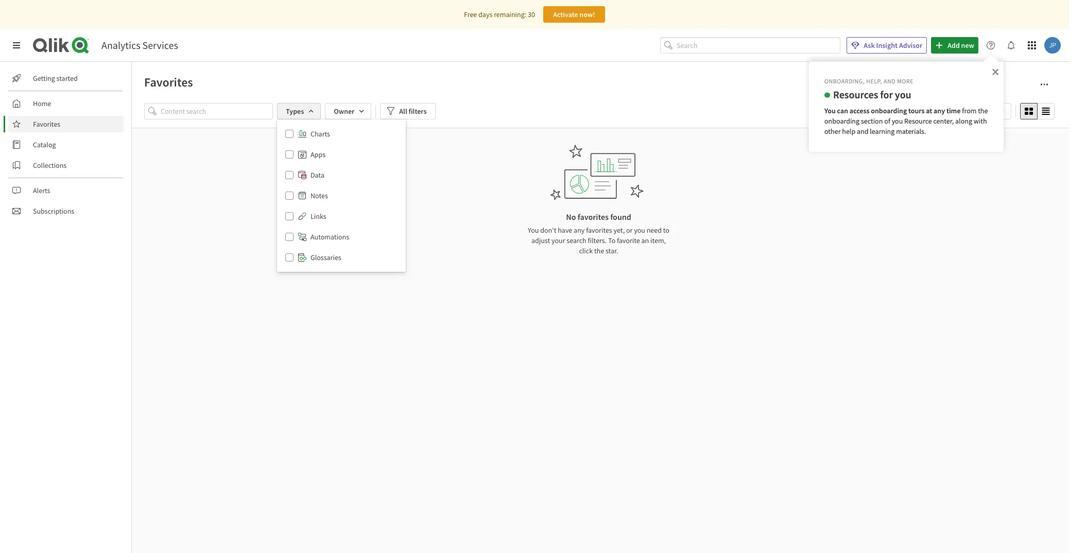 Task type: describe. For each thing, give the bounding box(es) containing it.
30
[[528, 10, 535, 19]]

more
[[897, 77, 914, 85]]

for
[[881, 88, 893, 101]]

from the onboarding section of you resource center, along with other help and learning materials.
[[825, 106, 990, 136]]

no favorites found you don't have any favorites yet, or you need to adjust your search filters. to favorite an item, click the star.
[[528, 212, 670, 256]]

analytics services element
[[101, 39, 178, 52]]

star.
[[606, 246, 619, 256]]

collections
[[33, 161, 67, 170]]

×
[[992, 64, 999, 78]]

access
[[850, 106, 870, 115]]

activate now!
[[553, 10, 595, 19]]

insight
[[877, 41, 898, 50]]

notes
[[311, 191, 328, 200]]

analytics
[[101, 39, 140, 52]]

subscriptions
[[33, 207, 74, 216]]

help
[[842, 127, 856, 136]]

add
[[948, 41, 960, 50]]

help,
[[867, 77, 883, 85]]

resources for you
[[834, 88, 912, 101]]

you inside no favorites found you don't have any favorites yet, or you need to adjust your search filters. to favorite an item, click the star.
[[528, 226, 539, 235]]

no
[[566, 212, 576, 222]]

catalog link
[[8, 137, 124, 153]]

an
[[642, 236, 649, 245]]

you inside no favorites found you don't have any favorites yet, or you need to adjust your search filters. to favorite an item, click the star.
[[634, 226, 645, 235]]

getting started
[[33, 74, 78, 83]]

adjust
[[532, 236, 550, 245]]

types
[[286, 107, 304, 116]]

more actions image
[[1041, 80, 1049, 89]]

from
[[963, 106, 977, 115]]

yet,
[[614, 226, 625, 235]]

james peterson image
[[1045, 37, 1061, 54]]

1 horizontal spatial favorites
[[144, 74, 193, 90]]

days
[[479, 10, 493, 19]]

don't
[[541, 226, 557, 235]]

at
[[926, 106, 933, 115]]

ask
[[864, 41, 875, 50]]

ask insight advisor button
[[847, 37, 927, 54]]

you inside from the onboarding section of you resource center, along with other help and learning materials.
[[892, 116, 903, 126]]

ask insight advisor
[[864, 41, 923, 50]]

owner
[[334, 107, 355, 116]]

1 horizontal spatial onboarding
[[871, 106, 907, 115]]

onboarding inside from the onboarding section of you resource center, along with other help and learning materials.
[[825, 116, 860, 126]]

Search text field
[[677, 37, 841, 54]]

new
[[962, 41, 975, 50]]

collections link
[[8, 157, 124, 174]]

getting
[[33, 74, 55, 83]]

× dialog
[[809, 61, 1005, 153]]

charts
[[311, 129, 330, 139]]

your
[[552, 236, 565, 245]]

center,
[[934, 116, 954, 126]]

resource
[[905, 116, 932, 126]]

all filters button
[[380, 103, 436, 120]]

used
[[980, 107, 995, 116]]

types button
[[277, 103, 321, 120]]

onboarding, help, and more
[[825, 77, 914, 85]]

section
[[861, 116, 883, 126]]

services
[[142, 39, 178, 52]]

the inside from the onboarding section of you resource center, along with other help and learning materials.
[[978, 106, 988, 115]]

favorites link
[[8, 116, 124, 132]]

to
[[608, 236, 616, 245]]

all filters
[[399, 107, 427, 116]]

navigation pane element
[[0, 66, 131, 224]]

glossaries
[[311, 253, 341, 262]]

need
[[647, 226, 662, 235]]

activate
[[553, 10, 578, 19]]

or
[[626, 226, 633, 235]]

recently used
[[953, 107, 995, 116]]

Recently used field
[[946, 103, 1012, 120]]

links
[[311, 212, 326, 221]]

all
[[399, 107, 407, 116]]

free
[[464, 10, 477, 19]]



Task type: vqa. For each thing, say whether or not it's contained in the screenshot.
the at
yes



Task type: locate. For each thing, give the bounding box(es) containing it.
learning
[[870, 127, 895, 136]]

the
[[978, 106, 988, 115], [594, 246, 604, 256]]

1 vertical spatial any
[[574, 226, 585, 235]]

1 horizontal spatial you
[[825, 106, 836, 115]]

1 vertical spatial favorites
[[586, 226, 612, 235]]

home link
[[8, 95, 124, 112]]

0 vertical spatial you
[[895, 88, 912, 101]]

home
[[33, 99, 51, 108]]

0 vertical spatial the
[[978, 106, 988, 115]]

you left can
[[825, 106, 836, 115]]

onboarding up of
[[871, 106, 907, 115]]

1 vertical spatial you
[[892, 116, 903, 126]]

close sidebar menu image
[[12, 41, 21, 49]]

0 horizontal spatial you
[[528, 226, 539, 235]]

filters region
[[144, 101, 1057, 272]]

time
[[947, 106, 961, 115]]

0 vertical spatial you
[[825, 106, 836, 115]]

getting started link
[[8, 70, 124, 87]]

0 vertical spatial and
[[884, 77, 896, 85]]

and
[[884, 77, 896, 85], [857, 127, 869, 136]]

0 horizontal spatial and
[[857, 127, 869, 136]]

search
[[567, 236, 587, 245]]

0 vertical spatial any
[[934, 106, 945, 115]]

favorites inside navigation pane element
[[33, 120, 60, 129]]

1 horizontal spatial any
[[934, 106, 945, 115]]

Content search text field
[[161, 103, 273, 120]]

× button
[[992, 64, 999, 78]]

filters.
[[588, 236, 607, 245]]

the up with
[[978, 106, 988, 115]]

you inside × dialog
[[825, 106, 836, 115]]

the down 'filters.'
[[594, 246, 604, 256]]

activate now! link
[[543, 6, 605, 23]]

any for found
[[574, 226, 585, 235]]

add new
[[948, 41, 975, 50]]

other
[[825, 127, 841, 136]]

1 vertical spatial and
[[857, 127, 869, 136]]

0 horizontal spatial any
[[574, 226, 585, 235]]

you
[[825, 106, 836, 115], [528, 226, 539, 235]]

remaining:
[[494, 10, 527, 19]]

onboarding down can
[[825, 116, 860, 126]]

0 horizontal spatial the
[[594, 246, 604, 256]]

the inside no favorites found you don't have any favorites yet, or you need to adjust your search filters. to favorite an item, click the star.
[[594, 246, 604, 256]]

1 vertical spatial onboarding
[[825, 116, 860, 126]]

any inside no favorites found you don't have any favorites yet, or you need to adjust your search filters. to favorite an item, click the star.
[[574, 226, 585, 235]]

favorites down 'services'
[[144, 74, 193, 90]]

now!
[[580, 10, 595, 19]]

2 vertical spatial you
[[634, 226, 645, 235]]

and down section
[[857, 127, 869, 136]]

1 vertical spatial the
[[594, 246, 604, 256]]

apps
[[311, 150, 326, 159]]

0 horizontal spatial favorites
[[33, 120, 60, 129]]

any up search
[[574, 226, 585, 235]]

along
[[956, 116, 973, 126]]

add new button
[[932, 37, 979, 54]]

tours
[[909, 106, 925, 115]]

click
[[579, 246, 593, 256]]

you right of
[[892, 116, 903, 126]]

any right at
[[934, 106, 945, 115]]

resources
[[834, 88, 879, 101]]

of
[[885, 116, 891, 126]]

0 vertical spatial onboarding
[[871, 106, 907, 115]]

0 horizontal spatial onboarding
[[825, 116, 860, 126]]

owner button
[[325, 103, 372, 120]]

switch view group
[[1021, 103, 1055, 120]]

advisor
[[899, 41, 923, 50]]

1 horizontal spatial and
[[884, 77, 896, 85]]

favorites
[[144, 74, 193, 90], [33, 120, 60, 129]]

materials.
[[896, 127, 926, 136]]

filters
[[409, 107, 427, 116]]

any
[[934, 106, 945, 115], [574, 226, 585, 235]]

subscriptions link
[[8, 203, 124, 219]]

favorites
[[578, 212, 609, 222], [586, 226, 612, 235]]

any inside × dialog
[[934, 106, 945, 115]]

0 vertical spatial favorites
[[144, 74, 193, 90]]

1 vertical spatial you
[[528, 226, 539, 235]]

favorites up catalog
[[33, 120, 60, 129]]

started
[[56, 74, 78, 83]]

automations
[[311, 232, 349, 242]]

free days remaining: 30
[[464, 10, 535, 19]]

catalog
[[33, 140, 56, 149]]

favorite
[[617, 236, 640, 245]]

and inside from the onboarding section of you resource center, along with other help and learning materials.
[[857, 127, 869, 136]]

searchbar element
[[661, 37, 841, 54]]

found
[[611, 212, 631, 222]]

you can access onboarding tours at any time
[[825, 106, 961, 115]]

you up adjust
[[528, 226, 539, 235]]

alerts link
[[8, 182, 124, 199]]

favorites right no
[[578, 212, 609, 222]]

any for access
[[934, 106, 945, 115]]

you down more
[[895, 88, 912, 101]]

1 vertical spatial favorites
[[33, 120, 60, 129]]

0 vertical spatial favorites
[[578, 212, 609, 222]]

have
[[558, 226, 573, 235]]

1 horizontal spatial the
[[978, 106, 988, 115]]

and up the for
[[884, 77, 896, 85]]

can
[[837, 106, 849, 115]]

analytics services
[[101, 39, 178, 52]]

you
[[895, 88, 912, 101], [892, 116, 903, 126], [634, 226, 645, 235]]

you right or at the right
[[634, 226, 645, 235]]

data
[[311, 171, 325, 180]]

to
[[663, 226, 670, 235]]

favorites up 'filters.'
[[586, 226, 612, 235]]

alerts
[[33, 186, 50, 195]]

item,
[[651, 236, 666, 245]]

recently
[[953, 107, 979, 116]]

onboarding,
[[825, 77, 865, 85]]

with
[[974, 116, 987, 126]]

onboarding
[[871, 106, 907, 115], [825, 116, 860, 126]]



